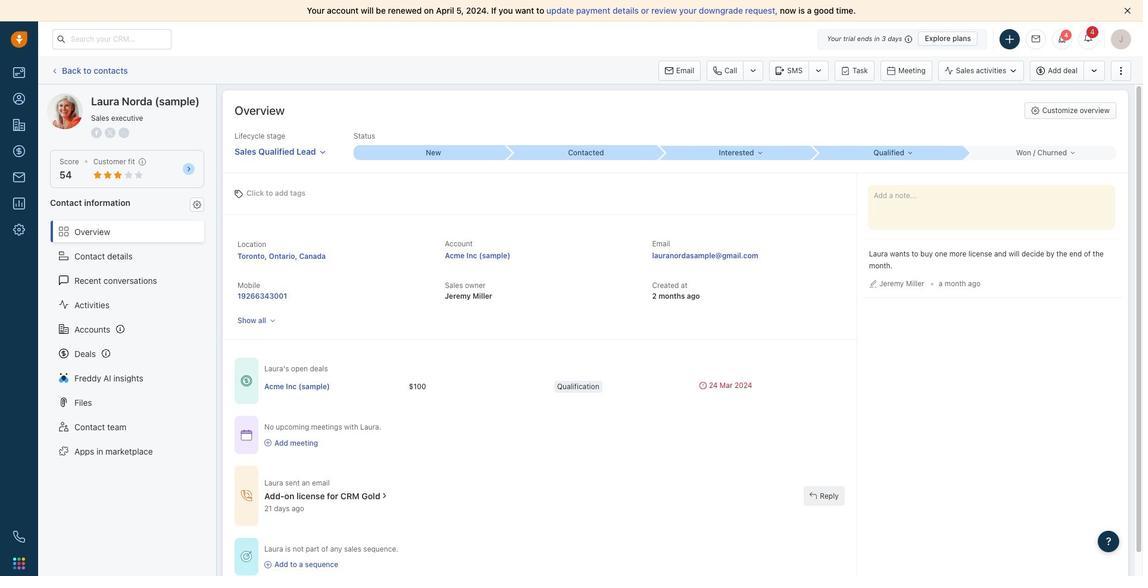Task type: describe. For each thing, give the bounding box(es) containing it.
freshworks switcher image
[[13, 558, 25, 570]]

Search your CRM... text field
[[52, 29, 171, 49]]

phone image
[[13, 531, 25, 543]]



Task type: locate. For each thing, give the bounding box(es) containing it.
send email image
[[1032, 35, 1040, 43]]

cell
[[264, 375, 409, 398]]

phone element
[[7, 525, 31, 549]]

mng settings image
[[193, 200, 201, 209]]

row
[[264, 375, 845, 399]]

container_wx8msf4aqz5i3rn1 image
[[241, 375, 252, 387], [699, 382, 706, 390], [241, 490, 252, 502], [241, 551, 252, 563]]

container_wx8msf4aqz5i3rn1 image
[[241, 429, 252, 441], [264, 439, 271, 447], [810, 492, 817, 500], [264, 561, 271, 568]]

close image
[[1124, 7, 1131, 14]]



Task type: vqa. For each thing, say whether or not it's contained in the screenshot.
the down image
no



